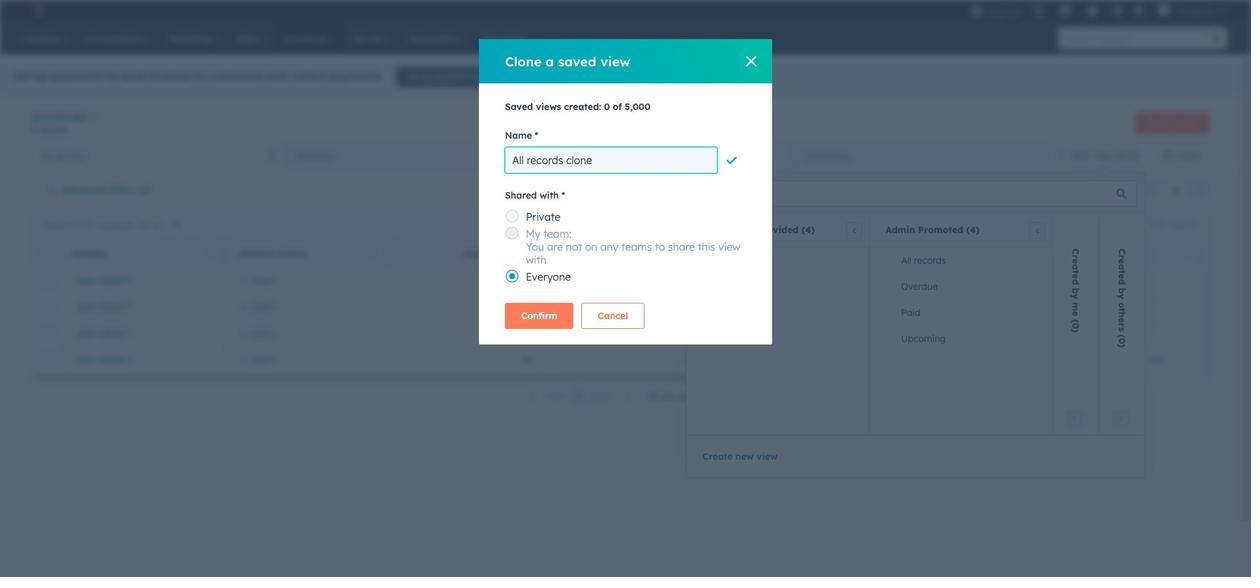Task type: describe. For each thing, give the bounding box(es) containing it.
press to sort. image for fourth press to sort. element from right
[[371, 249, 375, 258]]

Search ID, number, or amount billed search field
[[35, 213, 193, 237]]

Search HubSpot search field
[[1059, 27, 1206, 50]]

2 column header from the left
[[876, 240, 1040, 269]]

4 press to sort. element from the left
[[698, 249, 703, 260]]

5 press to sort. element from the left
[[1185, 249, 1190, 260]]

1 column header from the left
[[713, 240, 877, 269]]

close image
[[746, 56, 757, 66]]

jacob simon image
[[1158, 5, 1170, 16]]

Search search field
[[695, 181, 1138, 207]]

press to sort. image for 3rd press to sort. element from right
[[535, 249, 540, 258]]

press to sort. image for 2nd press to sort. element from right
[[698, 249, 703, 258]]

1 press to sort. element from the left
[[208, 249, 213, 260]]

press to sort. image for first press to sort. element from the left
[[208, 249, 213, 258]]



Task type: vqa. For each thing, say whether or not it's contained in the screenshot.
Pagination 'navigation'
yes



Task type: locate. For each thing, give the bounding box(es) containing it.
press to sort. image for first press to sort. element from right
[[1185, 249, 1190, 258]]

None text field
[[505, 147, 718, 173]]

3 press to sort. image from the left
[[698, 249, 703, 258]]

0 horizontal spatial press to sort. image
[[371, 249, 375, 258]]

dialog
[[479, 39, 772, 345]]

press to sort. image
[[371, 249, 375, 258], [1185, 249, 1190, 258]]

2 press to sort. image from the left
[[535, 249, 540, 258]]

2 press to sort. image from the left
[[1185, 249, 1190, 258]]

marketplaces image
[[1060, 6, 1072, 18]]

column header
[[713, 240, 877, 269], [876, 240, 1040, 269]]

pagination navigation
[[522, 388, 640, 405]]

2 press to sort. element from the left
[[371, 249, 375, 260]]

0 horizontal spatial press to sort. image
[[208, 249, 213, 258]]

2 horizontal spatial press to sort. image
[[698, 249, 703, 258]]

3 press to sort. element from the left
[[535, 249, 540, 260]]

press to sort. element
[[208, 249, 213, 260], [371, 249, 375, 260], [535, 249, 540, 260], [698, 249, 703, 260], [1185, 249, 1190, 260]]

1 horizontal spatial press to sort. image
[[1185, 249, 1190, 258]]

banner
[[31, 107, 1211, 143]]

menu
[[965, 0, 1236, 21]]

1 press to sort. image from the left
[[208, 249, 213, 258]]

press to sort. image
[[208, 249, 213, 258], [535, 249, 540, 258], [698, 249, 703, 258]]

1 press to sort. image from the left
[[371, 249, 375, 258]]

1 horizontal spatial press to sort. image
[[535, 249, 540, 258]]



